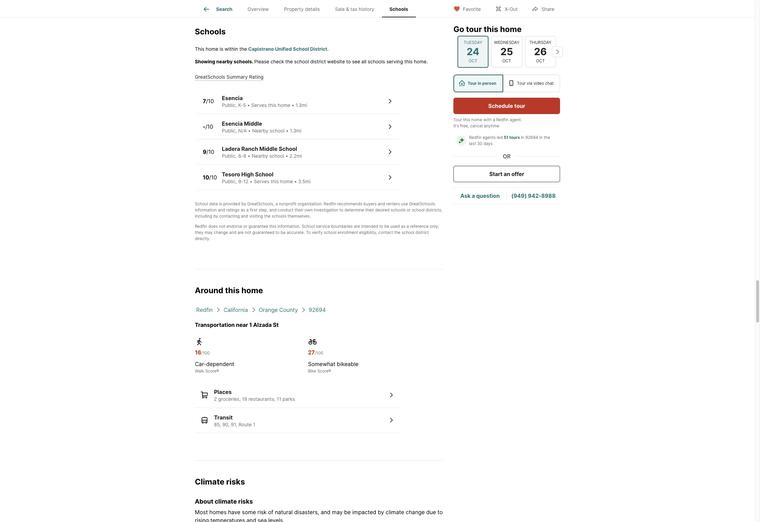 Task type: locate. For each thing, give the bounding box(es) containing it.
1 vertical spatial is
[[219, 202, 222, 207]]

0 vertical spatial schools
[[368, 59, 386, 65]]

the
[[240, 46, 247, 52], [286, 59, 293, 65], [544, 135, 551, 140], [264, 214, 271, 219], [395, 230, 401, 235]]

2 oct from the left
[[503, 58, 512, 63]]

by
[[242, 202, 246, 207], [214, 214, 218, 219], [378, 510, 385, 517]]

0 vertical spatial is
[[220, 46, 224, 52]]

1 vertical spatial 1.3mi
[[290, 128, 302, 134]]

2 /100 from the left
[[315, 351, 324, 356]]

the inside first step, and conduct their own investigation to determine their desired schools or school districts, including by contacting and visiting the schools themselves.
[[264, 214, 271, 219]]

tab list
[[195, 0, 422, 17]]

serves inside tesoro high school public, 9-12 • serves this home • 3.5mi
[[254, 179, 270, 184]]

1 horizontal spatial or
[[407, 208, 411, 213]]

0 horizontal spatial tour
[[467, 25, 482, 34]]

/10 left "ladera"
[[207, 149, 214, 156]]

esencia inside esencia public, k-5 • serves this home • 1.3mi
[[222, 95, 243, 102]]

change down 'does'
[[214, 230, 228, 235]]

greatschools summary rating link
[[195, 74, 264, 80]]

4 public, from the top
[[222, 179, 237, 184]]

1 horizontal spatial oct
[[503, 58, 512, 63]]

tour
[[468, 81, 477, 86], [518, 81, 526, 86], [454, 117, 463, 122]]

tour inside button
[[515, 103, 526, 109]]

person
[[483, 81, 497, 86]]

esencia for middle
[[222, 120, 243, 127]]

to down information.
[[276, 230, 280, 235]]

1 horizontal spatial 1
[[253, 422, 256, 428]]

/10 up - /10
[[206, 98, 214, 105]]

is right data
[[219, 202, 222, 207]]

groceries,
[[218, 397, 241, 403]]

® down somewhat
[[329, 369, 332, 374]]

0 vertical spatial not
[[219, 224, 226, 229]]

tour for schedule
[[515, 103, 526, 109]]

wednesday
[[495, 40, 520, 45]]

all
[[362, 59, 367, 65]]

2 horizontal spatial be
[[385, 224, 390, 229]]

risks
[[226, 478, 245, 487], [239, 499, 253, 506]]

1 horizontal spatial change
[[406, 510, 425, 517]]

and down ,
[[270, 208, 277, 213]]

list box containing tour in person
[[454, 75, 561, 92]]

ask a question
[[461, 193, 500, 200]]

1 vertical spatial by
[[214, 214, 218, 219]]

parks
[[283, 397, 295, 403]]

2 their from the left
[[366, 208, 375, 213]]

and inside the school service boundaries are intended to be used as a reference only; they may change and are not
[[229, 230, 237, 235]]

home inside esencia public, k-5 • serves this home • 1.3mi
[[278, 102, 291, 108]]

1 vertical spatial 1
[[253, 422, 256, 428]]

by up 'does'
[[214, 214, 218, 219]]

their
[[295, 208, 304, 213], [366, 208, 375, 213]]

be inside the most homes have some risk of natural disasters, and may be impacted by climate change due to rising temperatures and sea levels.
[[345, 510, 351, 517]]

may inside the most homes have some risk of natural disasters, and may be impacted by climate change due to rising temperatures and sea levels.
[[332, 510, 343, 517]]

oct
[[469, 58, 478, 63], [503, 58, 512, 63], [537, 58, 545, 63]]

tour via video chat
[[518, 81, 554, 86]]

tour up agent.
[[515, 103, 526, 109]]

they
[[195, 230, 204, 235]]

schedule tour button
[[454, 98, 561, 114]]

/100 inside 27 /100
[[315, 351, 324, 356]]

1 horizontal spatial in
[[521, 135, 525, 140]]

free,
[[461, 123, 470, 129]]

risks up "about climate risks"
[[226, 478, 245, 487]]

/10 up "9 /10"
[[206, 123, 213, 130]]

92694 right "county"
[[309, 307, 326, 314]]

not
[[219, 224, 226, 229], [245, 230, 251, 235]]

schools inside tab
[[390, 6, 409, 12]]

1 vertical spatial not
[[245, 230, 251, 235]]

2
[[214, 397, 217, 403]]

10 /10
[[203, 174, 217, 181]]

greatschools down showing
[[195, 74, 225, 80]]

greatschools
[[195, 74, 225, 80], [248, 202, 274, 207], [410, 202, 436, 207]]

their down buyers on the left top of the page
[[366, 208, 375, 213]]

0 horizontal spatial be
[[281, 230, 286, 235]]

1 horizontal spatial be
[[345, 510, 351, 517]]

oct inside thursday 26 oct
[[537, 58, 545, 63]]

1 public, from the top
[[222, 102, 237, 108]]

climate inside the most homes have some risk of natural disasters, and may be impacted by climate change due to rising temperatures and sea levels.
[[386, 510, 405, 517]]

first step, and conduct their own investigation to determine their desired schools or school districts, including by contacting and visiting the schools themselves.
[[195, 208, 443, 219]]

1 vertical spatial serves
[[254, 179, 270, 184]]

0 vertical spatial 1
[[250, 322, 252, 329]]

in inside in the last 30 days
[[540, 135, 543, 140]]

this
[[195, 46, 205, 52]]

this up guaranteed
[[270, 224, 277, 229]]

1 esencia from the top
[[222, 95, 243, 102]]

.
[[328, 46, 329, 52]]

visiting
[[250, 214, 263, 219]]

middle right ranch
[[260, 146, 278, 153]]

(949) 942-8988 link
[[512, 193, 556, 200]]

0 horizontal spatial in
[[478, 81, 482, 86]]

2 horizontal spatial oct
[[537, 58, 545, 63]]

2 horizontal spatial in
[[540, 135, 543, 140]]

® for car-
[[217, 369, 219, 374]]

overview tab
[[240, 1, 277, 17]]

esencia for public,
[[222, 95, 243, 102]]

redfin up 'last'
[[470, 135, 482, 140]]

2 score from the left
[[318, 369, 329, 374]]

oct down 26
[[537, 58, 545, 63]]

ask
[[461, 193, 471, 200]]

middle up n/a
[[244, 120, 262, 127]]

1 horizontal spatial ®
[[329, 369, 332, 374]]

start an offer button
[[454, 166, 561, 182]]

® inside car-dependent walk score ®
[[217, 369, 219, 374]]

nearby inside esencia middle public, n/a • nearby school • 1.3mi
[[252, 128, 269, 134]]

tour left 'via'
[[518, 81, 526, 86]]

0 horizontal spatial 92694
[[309, 307, 326, 314]]

change inside the most homes have some risk of natural disasters, and may be impacted by climate change due to rising temperatures and sea levels.
[[406, 510, 425, 517]]

score for car-
[[205, 369, 217, 374]]

1 horizontal spatial climate
[[386, 510, 405, 517]]

to up contact
[[380, 224, 384, 229]]

home up cancel
[[472, 117, 483, 122]]

redfin up anytime
[[497, 117, 509, 122]]

schools up this
[[195, 27, 226, 36]]

school up to
[[302, 224, 315, 229]]

thursday 26 oct
[[530, 40, 552, 63]]

2 vertical spatial schools
[[272, 214, 287, 219]]

schools down renters
[[391, 208, 406, 213]]

oct down 25
[[503, 58, 512, 63]]

or down use
[[407, 208, 411, 213]]

to down recommends
[[340, 208, 344, 213]]

redfin up they
[[195, 224, 207, 229]]

schedule tour
[[489, 103, 526, 109]]

schools tab
[[382, 1, 416, 17]]

be left impacted
[[345, 510, 351, 517]]

home.
[[414, 59, 428, 65]]

school left 2.2mi
[[270, 153, 284, 159]]

guaranteed
[[253, 230, 275, 235]]

tour via video chat option
[[504, 75, 561, 92]]

organization.
[[298, 202, 323, 207]]

capistrano
[[249, 46, 274, 52]]

6-
[[238, 153, 244, 159]]

tour left person on the top of the page
[[468, 81, 477, 86]]

2 ® from the left
[[329, 369, 332, 374]]

2 esencia from the top
[[222, 120, 243, 127]]

school
[[294, 59, 309, 65], [270, 128, 285, 134], [270, 153, 284, 159], [412, 208, 425, 213], [324, 230, 337, 235], [402, 230, 415, 235]]

3 public, from the top
[[222, 153, 237, 159]]

92694 link
[[309, 307, 326, 314]]

/100 up car- on the bottom left of page
[[201, 351, 210, 356]]

as right used
[[402, 224, 406, 229]]

1 horizontal spatial not
[[245, 230, 251, 235]]

public, inside "ladera ranch middle school public, 6-8 • nearby school • 2.2mi"
[[222, 153, 237, 159]]

be inside 'guaranteed to be accurate. to verify school enrollment eligibility, contact the school district directly.'
[[281, 230, 286, 235]]

1 vertical spatial tour
[[515, 103, 526, 109]]

2 horizontal spatial schools
[[391, 208, 406, 213]]

esencia up 'k-'
[[222, 95, 243, 102]]

0 horizontal spatial 1
[[250, 322, 252, 329]]

27
[[308, 350, 315, 356]]

1 vertical spatial as
[[402, 224, 406, 229]]

serves right 5
[[252, 102, 267, 108]]

1 ® from the left
[[217, 369, 219, 374]]

1 horizontal spatial their
[[366, 208, 375, 213]]

be down information.
[[281, 230, 286, 235]]

1 vertical spatial or
[[244, 224, 248, 229]]

home
[[501, 25, 522, 34], [206, 46, 219, 52], [278, 102, 291, 108], [472, 117, 483, 122], [281, 179, 293, 184], [242, 286, 263, 296]]

public, inside esencia middle public, n/a • nearby school • 1.3mi
[[222, 128, 237, 134]]

is left within
[[220, 46, 224, 52]]

in inside tour in person option
[[478, 81, 482, 86]]

2 public, from the top
[[222, 128, 237, 134]]

oct inside the tuesday 24 oct
[[469, 58, 478, 63]]

school inside first step, and conduct their own investigation to determine their desired schools or school districts, including by contacting and visiting the schools themselves.
[[412, 208, 425, 213]]

1 vertical spatial may
[[332, 510, 343, 517]]

unified
[[275, 46, 292, 52]]

2 vertical spatial by
[[378, 510, 385, 517]]

91,
[[231, 422, 237, 428]]

/10 left tesoro
[[209, 174, 217, 181]]

home inside tesoro high school public, 9-12 • serves this home • 3.5mi
[[281, 179, 293, 184]]

district down district
[[311, 59, 326, 65]]

in
[[478, 81, 482, 86], [521, 135, 525, 140], [540, 135, 543, 140]]

score for somewhat
[[318, 369, 329, 374]]

have
[[228, 510, 241, 517]]

temperatures
[[211, 518, 245, 523]]

redfin up transportation
[[196, 307, 213, 314]]

® for somewhat
[[329, 369, 332, 374]]

endorse
[[227, 224, 243, 229]]

0 vertical spatial schools
[[390, 6, 409, 12]]

and down the endorse
[[229, 230, 237, 235]]

schools right all
[[368, 59, 386, 65]]

90,
[[223, 422, 230, 428]]

0 horizontal spatial climate
[[215, 499, 237, 506]]

® inside somewhat bikeable bike score ®
[[329, 369, 332, 374]]

1 vertical spatial schools
[[195, 27, 226, 36]]

2 horizontal spatial tour
[[518, 81, 526, 86]]

school up 2.2mi
[[279, 146, 297, 153]]

0 horizontal spatial district
[[311, 59, 326, 65]]

0 horizontal spatial oct
[[469, 58, 478, 63]]

2 horizontal spatial greatschools
[[410, 202, 436, 207]]

home up esencia middle public, n/a • nearby school • 1.3mi
[[278, 102, 291, 108]]

0 vertical spatial serves
[[252, 102, 267, 108]]

or inside first step, and conduct their own investigation to determine their desired schools or school districts, including by contacting and visiting the schools themselves.
[[407, 208, 411, 213]]

school left districts, on the right of the page
[[412, 208, 425, 213]]

® down dependent
[[217, 369, 219, 374]]

a
[[493, 117, 496, 122], [472, 193, 476, 200], [276, 202, 278, 207], [247, 208, 249, 213], [407, 224, 409, 229]]

transportation
[[195, 322, 235, 329]]

0 vertical spatial esencia
[[222, 95, 243, 102]]

0 vertical spatial nearby
[[252, 128, 269, 134]]

serves
[[252, 102, 267, 108], [254, 179, 270, 184]]

0 vertical spatial be
[[385, 224, 390, 229]]

their up themselves.
[[295, 208, 304, 213]]

0 horizontal spatial by
[[214, 214, 218, 219]]

1 horizontal spatial schools
[[390, 6, 409, 12]]

may down 'does'
[[205, 230, 213, 235]]

to right due
[[438, 510, 443, 517]]

as inside , a nonprofit organization. redfin recommends buyers and renters use greatschools information and ratings as a
[[241, 208, 245, 213]]

as inside the school service boundaries are intended to be used as a reference only; they may change and are not
[[402, 224, 406, 229]]

0 vertical spatial middle
[[244, 120, 262, 127]]

high
[[242, 171, 254, 178]]

/10 for 9
[[207, 149, 214, 156]]

climate up homes on the left bottom of page
[[215, 499, 237, 506]]

0 horizontal spatial schools
[[195, 27, 226, 36]]

district down "reference"
[[416, 230, 429, 235]]

0 vertical spatial tour
[[467, 25, 482, 34]]

school right high
[[255, 171, 274, 178]]

places 2 groceries, 19 restaurants, 11 parks
[[214, 389, 295, 403]]

step,
[[259, 208, 268, 213]]

change for due
[[406, 510, 425, 517]]

1 vertical spatial esencia
[[222, 120, 243, 127]]

0 vertical spatial by
[[242, 202, 246, 207]]

school inside the school service boundaries are intended to be used as a reference only; they may change and are not
[[302, 224, 315, 229]]

greatschools up step,
[[248, 202, 274, 207]]

directly.
[[195, 236, 211, 242]]

intended
[[362, 224, 379, 229]]

1 horizontal spatial tour
[[515, 103, 526, 109]]

9
[[203, 149, 207, 156]]

this up esencia middle public, n/a • nearby school • 1.3mi
[[268, 102, 277, 108]]

51
[[504, 135, 509, 140]]

oct for 26
[[537, 58, 545, 63]]

score inside somewhat bikeable bike score ®
[[318, 369, 329, 374]]

1 vertical spatial climate
[[386, 510, 405, 517]]

school inside esencia middle public, n/a • nearby school • 1.3mi
[[270, 128, 285, 134]]

not inside the school service boundaries are intended to be used as a reference only; they may change and are not
[[245, 230, 251, 235]]

tax
[[351, 6, 358, 12]]

2.2mi
[[290, 153, 302, 159]]

and down some
[[247, 518, 256, 523]]

1 horizontal spatial score
[[318, 369, 329, 374]]

1 horizontal spatial district
[[416, 230, 429, 235]]

oct inside wednesday 25 oct
[[503, 58, 512, 63]]

is for within
[[220, 46, 224, 52]]

change for and
[[214, 230, 228, 235]]

tour up 'tuesday'
[[467, 25, 482, 34]]

enrollment
[[338, 230, 358, 235]]

redfin inside , a nonprofit organization. redfin recommends buyers and renters use greatschools information and ratings as a
[[324, 202, 337, 207]]

tour up it's
[[454, 117, 463, 122]]

by right impacted
[[378, 510, 385, 517]]

including
[[195, 214, 213, 219]]

/100 inside 16 /100
[[201, 351, 210, 356]]

around this home
[[195, 286, 263, 296]]

property
[[284, 6, 304, 12]]

1 vertical spatial district
[[416, 230, 429, 235]]

redfin for redfin
[[196, 307, 213, 314]]

to left see
[[347, 59, 351, 65]]

1 oct from the left
[[469, 58, 478, 63]]

8988
[[542, 193, 556, 200]]

k-
[[238, 102, 243, 108]]

change inside the school service boundaries are intended to be used as a reference only; they may change and are not
[[214, 230, 228, 235]]

this up ,
[[271, 179, 279, 184]]

1 horizontal spatial /100
[[315, 351, 324, 356]]

0 horizontal spatial /100
[[201, 351, 210, 356]]

is
[[220, 46, 224, 52], [219, 202, 222, 207]]

not down redfin does not endorse or guarantee this information.
[[245, 230, 251, 235]]

0 horizontal spatial tour
[[454, 117, 463, 122]]

nearby right n/a
[[252, 128, 269, 134]]

as right ratings
[[241, 208, 245, 213]]

are up enrollment
[[354, 224, 360, 229]]

tour for tour in person
[[468, 81, 477, 86]]

3 oct from the left
[[537, 58, 545, 63]]

0 vertical spatial change
[[214, 230, 228, 235]]

1 right route
[[253, 422, 256, 428]]

0 vertical spatial or
[[407, 208, 411, 213]]

0 vertical spatial may
[[205, 230, 213, 235]]

/100 for 16
[[201, 351, 210, 356]]

0 horizontal spatial ®
[[217, 369, 219, 374]]

2 vertical spatial be
[[345, 510, 351, 517]]

0 vertical spatial as
[[241, 208, 245, 213]]

to inside the most homes have some risk of natural disasters, and may be impacted by climate change due to rising temperatures and sea levels.
[[438, 510, 443, 517]]

contacting
[[220, 214, 240, 219]]

used
[[391, 224, 400, 229]]

0 horizontal spatial may
[[205, 230, 213, 235]]

school down capistrano unified school district link
[[294, 59, 309, 65]]

property details
[[284, 6, 320, 12]]

redfin for redfin does not endorse or guarantee this information.
[[195, 224, 207, 229]]

public, left 'k-'
[[222, 102, 237, 108]]

1 vertical spatial middle
[[260, 146, 278, 153]]

orange county link
[[259, 307, 298, 314]]

be up contact
[[385, 224, 390, 229]]

public, down tesoro
[[222, 179, 237, 184]]

1 right near
[[250, 322, 252, 329]]

0 horizontal spatial score
[[205, 369, 217, 374]]

nearby down ranch
[[252, 153, 268, 159]]

1 horizontal spatial as
[[402, 224, 406, 229]]

0 horizontal spatial their
[[295, 208, 304, 213]]

by right provided
[[242, 202, 246, 207]]

public, left n/a
[[222, 128, 237, 134]]

0 vertical spatial risks
[[226, 478, 245, 487]]

near
[[236, 322, 248, 329]]

1 horizontal spatial may
[[332, 510, 343, 517]]

middle inside "ladera ranch middle school public, 6-8 • nearby school • 2.2mi"
[[260, 146, 278, 153]]

0 vertical spatial 1.3mi
[[296, 102, 307, 108]]

1 vertical spatial are
[[238, 230, 244, 235]]

school up information
[[195, 202, 208, 207]]

middle inside esencia middle public, n/a • nearby school • 1.3mi
[[244, 120, 262, 127]]

0 vertical spatial are
[[354, 224, 360, 229]]

-
[[203, 123, 206, 130]]

1 vertical spatial nearby
[[252, 153, 268, 159]]

list box
[[454, 75, 561, 92]]

guarantee
[[249, 224, 268, 229]]

and
[[378, 202, 386, 207], [218, 208, 225, 213], [270, 208, 277, 213], [241, 214, 248, 219], [229, 230, 237, 235], [321, 510, 331, 517], [247, 518, 256, 523]]

district inside 'guaranteed to be accurate. to verify school enrollment eligibility, contact the school district directly.'
[[416, 230, 429, 235]]

1 horizontal spatial 92694
[[526, 135, 539, 140]]

climate right impacted
[[386, 510, 405, 517]]

score down somewhat
[[318, 369, 329, 374]]

1 horizontal spatial are
[[354, 224, 360, 229]]

esencia inside esencia middle public, n/a • nearby school • 1.3mi
[[222, 120, 243, 127]]

wednesday 25 oct
[[495, 40, 520, 63]]

agent.
[[510, 117, 523, 122]]

0 horizontal spatial change
[[214, 230, 228, 235]]

1 inside transit 85, 90, 91, route 1
[[253, 422, 256, 428]]

92694 right tours
[[526, 135, 539, 140]]

None button
[[458, 36, 489, 68], [492, 36, 523, 68], [526, 36, 557, 68], [458, 36, 489, 68], [492, 36, 523, 68], [526, 36, 557, 68]]

california link
[[224, 307, 248, 314]]

2 horizontal spatial by
[[378, 510, 385, 517]]

1 vertical spatial be
[[281, 230, 286, 235]]

may left impacted
[[332, 510, 343, 517]]

1 vertical spatial schools
[[391, 208, 406, 213]]

are
[[354, 224, 360, 229], [238, 230, 244, 235]]

11
[[277, 397, 282, 403]]

impacted
[[353, 510, 377, 517]]

share button
[[527, 2, 561, 16]]

to
[[347, 59, 351, 65], [340, 208, 344, 213], [380, 224, 384, 229], [276, 230, 280, 235], [438, 510, 443, 517]]

1 score from the left
[[205, 369, 217, 374]]

chat
[[546, 81, 554, 86]]

1 horizontal spatial by
[[242, 202, 246, 207]]

oct for 25
[[503, 58, 512, 63]]

out
[[510, 6, 518, 12]]

esencia up n/a
[[222, 120, 243, 127]]

1 horizontal spatial tour
[[468, 81, 477, 86]]

to inside the school service boundaries are intended to be used as a reference only; they may change and are not
[[380, 224, 384, 229]]

score inside car-dependent walk score ®
[[205, 369, 217, 374]]

risks up some
[[239, 499, 253, 506]]

homes
[[210, 510, 227, 517]]

0 horizontal spatial as
[[241, 208, 245, 213]]

1 /100 from the left
[[201, 351, 210, 356]]

tour in person option
[[454, 75, 504, 92]]

public, down "ladera"
[[222, 153, 237, 159]]

0 vertical spatial climate
[[215, 499, 237, 506]]

/100 up somewhat
[[315, 351, 324, 356]]

the down step,
[[264, 214, 271, 219]]

1 vertical spatial change
[[406, 510, 425, 517]]

school up "ladera ranch middle school public, 6-8 • nearby school • 2.2mi"
[[270, 128, 285, 134]]

0 vertical spatial 92694
[[526, 135, 539, 140]]

home left 3.5mi
[[281, 179, 293, 184]]



Task type: vqa. For each thing, say whether or not it's contained in the screenshot.
Public, inside ESENCIA PUBLIC, K-5 • SERVES THIS HOME • 1.3MI
yes



Task type: describe. For each thing, give the bounding box(es) containing it.
school inside tesoro high school public, 9-12 • serves this home • 3.5mi
[[255, 171, 274, 178]]

and right disasters,
[[321, 510, 331, 517]]

/10 for 10
[[209, 174, 217, 181]]

see
[[353, 59, 361, 65]]

be inside the school service boundaries are intended to be used as a reference only; they may change and are not
[[385, 224, 390, 229]]

to inside 'guaranteed to be accurate. to verify school enrollment eligibility, contact the school district directly.'
[[276, 230, 280, 235]]

is for provided
[[219, 202, 222, 207]]

this up california link in the left of the page
[[225, 286, 240, 296]]

0 horizontal spatial are
[[238, 230, 244, 235]]

/10 for -
[[206, 123, 213, 130]]

sale & tax history tab
[[328, 1, 382, 17]]

it's free, cancel anytime
[[454, 123, 500, 129]]

, a nonprofit organization. redfin recommends buyers and renters use greatschools information and ratings as a
[[195, 202, 436, 213]]

schools.
[[234, 59, 253, 65]]

cancel
[[471, 123, 483, 129]]

rating
[[249, 74, 264, 80]]

serving
[[387, 59, 403, 65]]

a left first
[[247, 208, 249, 213]]

desired
[[376, 208, 390, 213]]

public, inside tesoro high school public, 9-12 • serves this home • 3.5mi
[[222, 179, 237, 184]]

1 their from the left
[[295, 208, 304, 213]]

showing
[[195, 59, 215, 65]]

the inside 'guaranteed to be accurate. to verify school enrollment eligibility, contact the school district directly.'
[[395, 230, 401, 235]]

route
[[239, 422, 252, 428]]

/100 for 27
[[315, 351, 324, 356]]

a right ask
[[472, 193, 476, 200]]

renters
[[387, 202, 400, 207]]

about
[[195, 499, 214, 506]]

redfin for redfin agents led 51 tours in 92694
[[470, 135, 482, 140]]

ladera
[[222, 146, 240, 153]]

or
[[503, 153, 511, 160]]

this left home.
[[405, 59, 413, 65]]

1 vertical spatial 92694
[[309, 307, 326, 314]]

16
[[195, 350, 201, 356]]

website
[[328, 59, 345, 65]]

n/a
[[238, 128, 247, 134]]

home up orange at the bottom of the page
[[242, 286, 263, 296]]

0 horizontal spatial or
[[244, 224, 248, 229]]

sale
[[335, 6, 345, 12]]

this inside esencia public, k-5 • serves this home • 1.3mi
[[268, 102, 277, 108]]

days
[[484, 141, 493, 146]]

transit
[[214, 415, 233, 421]]

rising
[[195, 518, 209, 523]]

please
[[255, 59, 270, 65]]

data
[[209, 202, 218, 207]]

investigation
[[314, 208, 339, 213]]

start an offer
[[490, 171, 525, 178]]

transportation near 1 alzada st
[[195, 322, 279, 329]]

1.3mi inside esencia middle public, n/a • nearby school • 1.3mi
[[290, 128, 302, 134]]

share
[[542, 6, 555, 12]]

tours
[[510, 135, 521, 140]]

most homes have some risk of natural disasters, and may be impacted by climate change due to rising temperatures and sea levels.
[[195, 510, 443, 523]]

by inside the most homes have some risk of natural disasters, and may be impacted by climate change due to rising temperatures and sea levels.
[[378, 510, 385, 517]]

redfin does not endorse or guarantee this information.
[[195, 224, 301, 229]]

school inside "ladera ranch middle school public, 6-8 • nearby school • 2.2mi"
[[270, 153, 284, 159]]

car-
[[195, 361, 207, 368]]

in the last 30 days
[[470, 135, 552, 146]]

does
[[209, 224, 218, 229]]

public, inside esencia public, k-5 • serves this home • 1.3mi
[[222, 102, 237, 108]]

property details tab
[[277, 1, 328, 17]]

disasters,
[[295, 510, 320, 517]]

a right with
[[493, 117, 496, 122]]

tour for go
[[467, 25, 482, 34]]

16 /100
[[195, 350, 210, 356]]

boundaries
[[331, 224, 353, 229]]

esencia middle public, n/a • nearby school • 1.3mi
[[222, 120, 302, 134]]

sale & tax history
[[335, 6, 375, 12]]

buyers
[[364, 202, 377, 207]]

check
[[271, 59, 284, 65]]

12
[[244, 179, 249, 184]]

0 horizontal spatial schools
[[272, 214, 287, 219]]

a inside the school service boundaries are intended to be used as a reference only; they may change and are not
[[407, 224, 409, 229]]

to inside first step, and conduct their own investigation to determine their desired schools or school districts, including by contacting and visiting the schools themselves.
[[340, 208, 344, 213]]

the inside in the last 30 days
[[544, 135, 551, 140]]

most
[[195, 510, 208, 517]]

,
[[274, 202, 275, 207]]

dependent
[[207, 361, 235, 368]]

serves inside esencia public, k-5 • serves this home • 1.3mi
[[252, 102, 267, 108]]

tab list containing search
[[195, 0, 422, 17]]

it's
[[454, 123, 460, 129]]

and up contacting
[[218, 208, 225, 213]]

go
[[454, 25, 465, 34]]

may inside the school service boundaries are intended to be used as a reference only; they may change and are not
[[205, 230, 213, 235]]

26
[[535, 46, 547, 58]]

and up redfin does not endorse or guarantee this information.
[[241, 214, 248, 219]]

oct for 24
[[469, 58, 478, 63]]

question
[[477, 193, 500, 200]]

district
[[310, 46, 328, 52]]

home right this
[[206, 46, 219, 52]]

conduct
[[278, 208, 294, 213]]

0 horizontal spatial greatschools
[[195, 74, 225, 80]]

0 vertical spatial district
[[311, 59, 326, 65]]

thursday
[[530, 40, 552, 45]]

climate
[[195, 478, 225, 487]]

an
[[504, 171, 511, 178]]

tour for tour via video chat
[[518, 81, 526, 86]]

places
[[214, 389, 232, 396]]

this up wednesday
[[484, 25, 499, 34]]

tesoro high school public, 9-12 • serves this home • 3.5mi
[[222, 171, 311, 184]]

the right within
[[240, 46, 247, 52]]

/10 for 7
[[206, 98, 214, 105]]

1 vertical spatial risks
[[239, 499, 253, 506]]

ranch
[[242, 146, 258, 153]]

school down "reference"
[[402, 230, 415, 235]]

orange
[[259, 307, 278, 314]]

due
[[427, 510, 437, 517]]

agents
[[483, 135, 496, 140]]

nearby inside "ladera ranch middle school public, 6-8 • nearby school • 2.2mi"
[[252, 153, 268, 159]]

schedule
[[489, 103, 514, 109]]

7 /10
[[203, 98, 214, 105]]

risk
[[258, 510, 267, 517]]

redfin link
[[196, 307, 213, 314]]

provided
[[223, 202, 240, 207]]

19
[[242, 397, 247, 403]]

only;
[[430, 224, 439, 229]]

1.3mi inside esencia public, k-5 • serves this home • 1.3mi
[[296, 102, 307, 108]]

school inside "ladera ranch middle school public, 6-8 • nearby school • 2.2mi"
[[279, 146, 297, 153]]

next image
[[553, 46, 563, 57]]

greatschools inside , a nonprofit organization. redfin recommends buyers and renters use greatschools information and ratings as a
[[410, 202, 436, 207]]

the right check
[[286, 59, 293, 65]]

service
[[316, 224, 330, 229]]

tour for tour this home with a redfin agent.
[[454, 117, 463, 122]]

school down service
[[324, 230, 337, 235]]

1 horizontal spatial schools
[[368, 59, 386, 65]]

somewhat bikeable bike score ®
[[308, 361, 359, 374]]

to
[[306, 230, 311, 235]]

by inside first step, and conduct their own investigation to determine their desired schools or school districts, including by contacting and visiting the schools themselves.
[[214, 214, 218, 219]]

1 horizontal spatial greatschools
[[248, 202, 274, 207]]

walk
[[195, 369, 204, 374]]

25
[[501, 46, 514, 58]]

home up wednesday
[[501, 25, 522, 34]]

this up free,
[[464, 117, 471, 122]]

accurate.
[[287, 230, 305, 235]]

overview
[[248, 6, 269, 12]]

contact
[[379, 230, 393, 235]]

districts,
[[426, 208, 443, 213]]

a right ,
[[276, 202, 278, 207]]

this inside tesoro high school public, 9-12 • serves this home • 3.5mi
[[271, 179, 279, 184]]

0 horizontal spatial not
[[219, 224, 226, 229]]

restaurants,
[[249, 397, 276, 403]]

last
[[470, 141, 477, 146]]

california
[[224, 307, 248, 314]]

- /10
[[203, 123, 213, 130]]

and up desired
[[378, 202, 386, 207]]

school up showing nearby schools. please check the school district website to see all schools serving this home.
[[293, 46, 309, 52]]

nearby
[[217, 59, 233, 65]]

school data is provided by greatschools
[[195, 202, 274, 207]]

details
[[305, 6, 320, 12]]

24
[[467, 46, 480, 58]]



